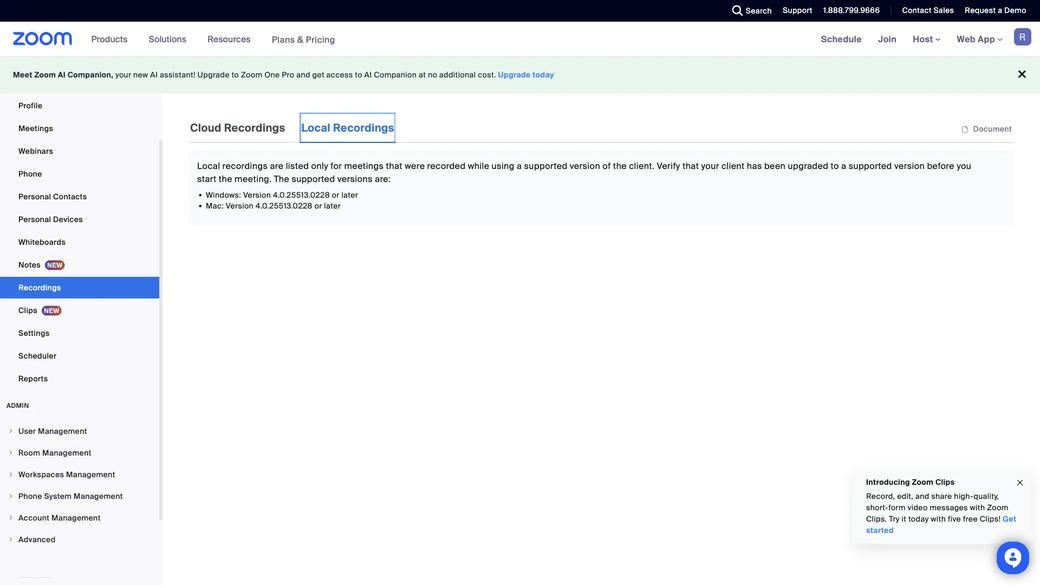 Task type: vqa. For each thing, say whether or not it's contained in the screenshot.
third 'ai' from the right
yes



Task type: locate. For each thing, give the bounding box(es) containing it.
1 horizontal spatial supported
[[524, 160, 568, 171]]

clips link
[[0, 300, 159, 321]]

to down resources dropdown button at left
[[232, 70, 239, 80]]

right image for workspaces
[[8, 471, 14, 478]]

1 horizontal spatial that
[[683, 160, 699, 171]]

1 horizontal spatial your
[[701, 160, 719, 171]]

to right access at the left of the page
[[355, 70, 362, 80]]

3 right image from the top
[[8, 515, 14, 521]]

2 horizontal spatial a
[[998, 5, 1003, 15]]

management up workspaces management
[[42, 448, 91, 458]]

1 horizontal spatial recordings
[[224, 121, 285, 135]]

ai left companion
[[364, 70, 372, 80]]

1 horizontal spatial today
[[909, 514, 929, 524]]

right image left the room
[[8, 450, 14, 456]]

right image inside phone system management menu item
[[8, 493, 14, 500]]

join
[[878, 33, 897, 45]]

ai left companion,
[[58, 70, 66, 80]]

0 vertical spatial later
[[342, 190, 358, 200]]

meetings
[[344, 160, 384, 171]]

phone inside menu item
[[18, 491, 42, 501]]

zoom inside record, edit, and share high-quality, short-form video messages with zoom clips. try it today with five free clips!
[[987, 503, 1009, 513]]

introducing zoom clips
[[866, 477, 955, 487]]

personal
[[18, 192, 51, 202], [18, 214, 51, 224]]

with down messages
[[931, 514, 946, 524]]

companion,
[[68, 70, 113, 80]]

to inside 'local recordings are listed only for meetings that were recorded while using a supported version of the client. verify that your client has been upgraded to a supported version before you start the meeting. the supported versions are: windows: version 4.0.25513.0228 or later mac: version 4.0.25513.0228 or later'
[[831, 160, 839, 171]]

ai right new
[[150, 70, 158, 80]]

version left the of
[[570, 160, 600, 171]]

1 horizontal spatial or
[[332, 190, 340, 200]]

support link
[[775, 0, 815, 22], [783, 5, 813, 15]]

recordings inside tab
[[333, 121, 394, 135]]

admin
[[7, 401, 29, 410]]

local inside 'local recordings are listed only for meetings that were recorded while using a supported version of the client. verify that your client has been upgraded to a supported version before you start the meeting. the supported versions are: windows: version 4.0.25513.0228 or later mac: version 4.0.25513.0228 or later'
[[197, 160, 220, 171]]

0 vertical spatial right image
[[8, 450, 14, 456]]

1 personal from the top
[[18, 192, 51, 202]]

main content element
[[189, 113, 1014, 225]]

to
[[232, 70, 239, 80], [355, 70, 362, 80], [831, 160, 839, 171]]

account
[[18, 513, 49, 523]]

1 vertical spatial phone
[[18, 491, 42, 501]]

phone inside personal menu 'menu'
[[18, 169, 42, 179]]

recordings up recordings
[[224, 121, 285, 135]]

management for room management
[[42, 448, 91, 458]]

your left new
[[115, 70, 131, 80]]

your inside meet zoom ai companion, footer
[[115, 70, 131, 80]]

right image left the user
[[8, 428, 14, 435]]

solutions button
[[149, 22, 191, 56]]

right image left workspaces
[[8, 471, 14, 478]]

0 vertical spatial your
[[115, 70, 131, 80]]

right image
[[8, 450, 14, 456], [8, 493, 14, 500], [8, 515, 14, 521]]

0 horizontal spatial the
[[219, 173, 232, 184]]

2 right image from the top
[[8, 493, 14, 500]]

local inside tab
[[301, 121, 330, 135]]

personal for personal contacts
[[18, 192, 51, 202]]

get started link
[[866, 514, 1017, 536]]

local up the start
[[197, 160, 220, 171]]

2 vertical spatial right image
[[8, 515, 14, 521]]

right image left system
[[8, 493, 14, 500]]

your left "client"
[[701, 160, 719, 171]]

2 horizontal spatial to
[[831, 160, 839, 171]]

and up video
[[916, 491, 929, 501]]

1 right image from the top
[[8, 428, 14, 435]]

and
[[296, 70, 310, 80], [916, 491, 929, 501]]

right image inside room management "menu item"
[[8, 450, 14, 456]]

recorded
[[427, 160, 466, 171]]

user management
[[18, 426, 87, 436]]

0 vertical spatial version
[[243, 190, 271, 200]]

system
[[44, 491, 72, 501]]

phone up account
[[18, 491, 42, 501]]

version down meeting. at the top
[[243, 190, 271, 200]]

using
[[492, 160, 515, 171]]

right image left account
[[8, 515, 14, 521]]

resources button
[[208, 22, 256, 56]]

1 vertical spatial later
[[324, 201, 341, 211]]

3 right image from the top
[[8, 536, 14, 543]]

1 vertical spatial personal
[[18, 214, 51, 224]]

the right the of
[[613, 160, 627, 171]]

edit,
[[897, 491, 914, 501]]

personal contacts link
[[0, 186, 159, 208]]

personal up personal devices
[[18, 192, 51, 202]]

and left get
[[296, 70, 310, 80]]

upgrade down "product information" navigation
[[197, 70, 230, 80]]

or down the versions
[[332, 190, 340, 200]]

1 horizontal spatial local
[[301, 121, 330, 135]]

1 vertical spatial with
[[931, 514, 946, 524]]

2 that from the left
[[683, 160, 699, 171]]

user
[[18, 426, 36, 436]]

webinars
[[18, 146, 53, 156]]

0 vertical spatial personal
[[18, 192, 51, 202]]

later
[[342, 190, 358, 200], [324, 201, 341, 211]]

started
[[866, 526, 894, 536]]

0 horizontal spatial to
[[232, 70, 239, 80]]

0 horizontal spatial with
[[931, 514, 946, 524]]

zoom logo image
[[13, 32, 72, 46]]

1 right image from the top
[[8, 450, 14, 456]]

upgrade
[[197, 70, 230, 80], [498, 70, 531, 80]]

your
[[115, 70, 131, 80], [701, 160, 719, 171]]

phone for phone
[[18, 169, 42, 179]]

upgrade right cost.
[[498, 70, 531, 80]]

1 horizontal spatial to
[[355, 70, 362, 80]]

and inside meet zoom ai companion, footer
[[296, 70, 310, 80]]

1 horizontal spatial ai
[[150, 70, 158, 80]]

1 vertical spatial right image
[[8, 471, 14, 478]]

or
[[332, 190, 340, 200], [315, 201, 322, 211]]

assistant!
[[160, 70, 195, 80]]

2 horizontal spatial ai
[[364, 70, 372, 80]]

0 vertical spatial local
[[301, 121, 330, 135]]

0 horizontal spatial that
[[386, 160, 403, 171]]

meetings navigation
[[813, 22, 1040, 57]]

management down room management "menu item"
[[66, 469, 115, 479]]

1 vertical spatial right image
[[8, 493, 14, 500]]

search
[[746, 6, 772, 16]]

management down workspaces management menu item at the left of the page
[[74, 491, 123, 501]]

one
[[264, 70, 280, 80]]

recordings inside tab
[[224, 121, 285, 135]]

search button
[[724, 0, 775, 22]]

2 vertical spatial right image
[[8, 536, 14, 543]]

0 vertical spatial today
[[533, 70, 554, 80]]

0 horizontal spatial and
[[296, 70, 310, 80]]

version
[[570, 160, 600, 171], [894, 160, 925, 171]]

workspaces management menu item
[[0, 464, 159, 485]]

0 horizontal spatial your
[[115, 70, 131, 80]]

1 horizontal spatial upgrade
[[498, 70, 531, 80]]

a right the upgraded
[[841, 160, 847, 171]]

plans & pricing
[[272, 34, 335, 45]]

2 phone from the top
[[18, 491, 42, 501]]

settings link
[[0, 322, 159, 344]]

whiteboards
[[18, 237, 66, 247]]

personal up whiteboards
[[18, 214, 51, 224]]

0 horizontal spatial a
[[517, 160, 522, 171]]

2 right image from the top
[[8, 471, 14, 478]]

1 horizontal spatial version
[[894, 160, 925, 171]]

web app button
[[957, 33, 1003, 45]]

right image inside user management menu item
[[8, 428, 14, 435]]

1 vertical spatial or
[[315, 201, 322, 211]]

local recordings tab
[[300, 113, 396, 143]]

1 vertical spatial today
[[909, 514, 929, 524]]

clips up settings
[[18, 305, 37, 315]]

0 horizontal spatial recordings
[[18, 283, 61, 293]]

a
[[998, 5, 1003, 15], [517, 160, 522, 171], [841, 160, 847, 171]]

0 horizontal spatial ai
[[58, 70, 66, 80]]

supported
[[524, 160, 568, 171], [849, 160, 892, 171], [292, 173, 335, 184]]

cloud recordings tab
[[189, 113, 287, 143]]

banner containing products
[[0, 22, 1040, 57]]

1 vertical spatial local
[[197, 160, 220, 171]]

clips
[[18, 305, 37, 315], [936, 477, 955, 487]]

you
[[957, 160, 972, 171]]

upgrade today link
[[498, 70, 554, 80]]

clips inside 'link'
[[18, 305, 37, 315]]

are
[[270, 160, 284, 171]]

0 horizontal spatial today
[[533, 70, 554, 80]]

clips.
[[866, 514, 887, 524]]

tabs of recording tab list
[[189, 113, 396, 143]]

1.888.799.9666
[[823, 5, 880, 15]]

2 personal from the top
[[18, 214, 51, 224]]

with up "free" in the right of the page
[[970, 503, 985, 513]]

and inside record, edit, and share high-quality, short-form video messages with zoom clips. try it today with five free clips!
[[916, 491, 929, 501]]

1 vertical spatial and
[[916, 491, 929, 501]]

right image inside workspaces management menu item
[[8, 471, 14, 478]]

recordings for cloud recordings
[[224, 121, 285, 135]]

0 vertical spatial phone
[[18, 169, 42, 179]]

recordings up meetings
[[333, 121, 394, 135]]

1 horizontal spatial clips
[[936, 477, 955, 487]]

start
[[197, 173, 216, 184]]

1 horizontal spatial later
[[342, 190, 358, 200]]

clips up share
[[936, 477, 955, 487]]

local up only
[[301, 121, 330, 135]]

zoom
[[34, 70, 56, 80], [241, 70, 262, 80], [912, 477, 934, 487], [987, 503, 1009, 513]]

0 vertical spatial right image
[[8, 428, 14, 435]]

zoom up clips!
[[987, 503, 1009, 513]]

a left demo
[[998, 5, 1003, 15]]

0 horizontal spatial clips
[[18, 305, 37, 315]]

listed
[[286, 160, 309, 171]]

room management menu item
[[0, 443, 159, 463]]

0 horizontal spatial local
[[197, 160, 220, 171]]

management up room management
[[38, 426, 87, 436]]

request a demo
[[965, 5, 1027, 15]]

0 vertical spatial and
[[296, 70, 310, 80]]

to right the upgraded
[[831, 160, 839, 171]]

1.888.799.9666 button
[[815, 0, 883, 22], [823, 5, 880, 15]]

that right verify
[[683, 160, 699, 171]]

version down windows:
[[226, 201, 254, 211]]

right image inside account management "menu item"
[[8, 515, 14, 521]]

the
[[613, 160, 627, 171], [219, 173, 232, 184]]

user management menu item
[[0, 421, 159, 442]]

a right the using
[[517, 160, 522, 171]]

products
[[91, 33, 128, 45]]

solutions
[[149, 33, 186, 45]]

phone down webinars
[[18, 169, 42, 179]]

meetings
[[18, 123, 53, 133]]

management for user management
[[38, 426, 87, 436]]

recordings down notes
[[18, 283, 61, 293]]

request a demo link
[[957, 0, 1040, 22], [965, 5, 1027, 15]]

zoom up edit,
[[912, 477, 934, 487]]

form
[[889, 503, 906, 513]]

room management
[[18, 448, 91, 458]]

zoom right the meet
[[34, 70, 56, 80]]

recordings
[[224, 121, 285, 135], [333, 121, 394, 135], [18, 283, 61, 293]]

0 vertical spatial clips
[[18, 305, 37, 315]]

plans & pricing link
[[272, 34, 335, 45], [272, 34, 335, 45]]

right image
[[8, 428, 14, 435], [8, 471, 14, 478], [8, 536, 14, 543]]

right image left advanced
[[8, 536, 14, 543]]

1 vertical spatial the
[[219, 173, 232, 184]]

1 that from the left
[[386, 160, 403, 171]]

right image for user
[[8, 428, 14, 435]]

try
[[889, 514, 900, 524]]

1 horizontal spatial and
[[916, 491, 929, 501]]

management for workspaces management
[[66, 469, 115, 479]]

local for local recordings
[[301, 121, 330, 135]]

version left before
[[894, 160, 925, 171]]

the up windows:
[[219, 173, 232, 184]]

1 horizontal spatial a
[[841, 160, 847, 171]]

join link
[[870, 22, 905, 56]]

1 horizontal spatial the
[[613, 160, 627, 171]]

contacts
[[53, 192, 87, 202]]

0 vertical spatial with
[[970, 503, 985, 513]]

&
[[297, 34, 304, 45]]

companion
[[374, 70, 417, 80]]

banner
[[0, 22, 1040, 57]]

1 phone from the top
[[18, 169, 42, 179]]

personal devices
[[18, 214, 83, 224]]

1 vertical spatial your
[[701, 160, 719, 171]]

2 horizontal spatial recordings
[[333, 121, 394, 135]]

0 horizontal spatial upgrade
[[197, 70, 230, 80]]

0 horizontal spatial version
[[570, 160, 600, 171]]

1 vertical spatial clips
[[936, 477, 955, 487]]

or down only
[[315, 201, 322, 211]]

cost.
[[478, 70, 496, 80]]

that up are:
[[386, 160, 403, 171]]

management down phone system management menu item
[[51, 513, 101, 523]]



Task type: describe. For each thing, give the bounding box(es) containing it.
quality,
[[974, 491, 999, 501]]

product information navigation
[[83, 22, 343, 57]]

webinars link
[[0, 140, 159, 162]]

meet zoom ai companion, footer
[[0, 56, 1040, 94]]

cloud recordings
[[190, 121, 285, 135]]

contact
[[902, 5, 932, 15]]

client.
[[629, 160, 655, 171]]

account management
[[18, 513, 101, 523]]

zoom left one
[[241, 70, 262, 80]]

the
[[274, 173, 289, 184]]

get
[[1003, 514, 1017, 524]]

at
[[419, 70, 426, 80]]

0 vertical spatial or
[[332, 190, 340, 200]]

1 vertical spatial version
[[226, 201, 254, 211]]

1.888.799.9666 button up 'schedule' link
[[823, 5, 880, 15]]

2 horizontal spatial supported
[[849, 160, 892, 171]]

access
[[326, 70, 353, 80]]

get started
[[866, 514, 1017, 536]]

2 ai from the left
[[150, 70, 158, 80]]

document
[[973, 124, 1012, 134]]

right image for phone system management
[[8, 493, 14, 500]]

local for local recordings are listed only for meetings that were recorded while using a supported version of the client. verify that your client has been upgraded to a supported version before you start the meeting. the supported versions are: windows: version 4.0.25513.0228 or later mac: version 4.0.25513.0228 or later
[[197, 160, 220, 171]]

meetings link
[[0, 118, 159, 139]]

introducing
[[866, 477, 910, 487]]

short-
[[866, 503, 889, 513]]

for
[[331, 160, 342, 171]]

no
[[428, 70, 437, 80]]

personal menu menu
[[0, 72, 159, 391]]

app
[[978, 33, 995, 45]]

client
[[722, 160, 745, 171]]

free
[[963, 514, 978, 524]]

0 horizontal spatial supported
[[292, 173, 335, 184]]

video
[[908, 503, 928, 513]]

phone link
[[0, 163, 159, 185]]

1.888.799.9666 button up schedule
[[815, 0, 883, 22]]

1 ai from the left
[[58, 70, 66, 80]]

recordings for local recordings
[[333, 121, 394, 135]]

phone system management menu item
[[0, 486, 159, 507]]

right image inside advanced menu item
[[8, 536, 14, 543]]

local recordings
[[301, 121, 394, 135]]

file image
[[961, 124, 969, 134]]

whiteboards link
[[0, 231, 159, 253]]

windows:
[[206, 190, 241, 200]]

record, edit, and share high-quality, short-form video messages with zoom clips. try it today with five free clips!
[[866, 491, 1009, 524]]

scheduler link
[[0, 345, 159, 367]]

record,
[[866, 491, 895, 501]]

been
[[764, 160, 786, 171]]

1 vertical spatial 4.0.25513.0228
[[256, 201, 313, 211]]

of
[[603, 160, 611, 171]]

were
[[405, 160, 425, 171]]

get
[[312, 70, 324, 80]]

high-
[[954, 491, 974, 501]]

recordings inside "link"
[[18, 283, 61, 293]]

plans
[[272, 34, 295, 45]]

room
[[18, 448, 40, 458]]

cloud
[[190, 121, 221, 135]]

0 vertical spatial the
[[613, 160, 627, 171]]

2 version from the left
[[894, 160, 925, 171]]

verify
[[657, 160, 680, 171]]

right image for account management
[[8, 515, 14, 521]]

scheduler
[[18, 351, 57, 361]]

1 upgrade from the left
[[197, 70, 230, 80]]

web app
[[957, 33, 995, 45]]

devices
[[53, 214, 83, 224]]

account management menu item
[[0, 508, 159, 528]]

schedule
[[821, 33, 862, 45]]

profile picture image
[[1014, 28, 1032, 46]]

schedule link
[[813, 22, 870, 56]]

advanced menu item
[[0, 529, 159, 550]]

0 horizontal spatial or
[[315, 201, 322, 211]]

host
[[913, 33, 935, 45]]

messages
[[930, 503, 968, 513]]

phone system management
[[18, 491, 123, 501]]

close image
[[1016, 477, 1025, 489]]

your inside 'local recordings are listed only for meetings that were recorded while using a supported version of the client. verify that your client has been upgraded to a supported version before you start the meeting. the supported versions are: windows: version 4.0.25513.0228 or later mac: version 4.0.25513.0228 or later'
[[701, 160, 719, 171]]

phone for phone system management
[[18, 491, 42, 501]]

before
[[927, 160, 955, 171]]

today inside record, edit, and share high-quality, short-form video messages with zoom clips. try it today with five free clips!
[[909, 514, 929, 524]]

recordings link
[[0, 277, 159, 299]]

personal devices link
[[0, 209, 159, 230]]

1 version from the left
[[570, 160, 600, 171]]

document button
[[959, 124, 1014, 134]]

meeting.
[[235, 173, 272, 184]]

pro
[[282, 70, 294, 80]]

versions
[[337, 173, 373, 184]]

today inside meet zoom ai companion, footer
[[533, 70, 554, 80]]

personal for personal devices
[[18, 214, 51, 224]]

3 ai from the left
[[364, 70, 372, 80]]

only
[[311, 160, 328, 171]]

meet
[[13, 70, 32, 80]]

share
[[932, 491, 952, 501]]

management for account management
[[51, 513, 101, 523]]

notes link
[[0, 254, 159, 276]]

resources
[[208, 33, 251, 45]]

products button
[[91, 22, 132, 56]]

sales
[[934, 5, 954, 15]]

2 upgrade from the left
[[498, 70, 531, 80]]

meet zoom ai companion, your new ai assistant! upgrade to zoom one pro and get access to ai companion at no additional cost. upgrade today
[[13, 70, 554, 80]]

right image for room management
[[8, 450, 14, 456]]

reports
[[18, 374, 48, 384]]

host button
[[913, 33, 941, 45]]

local recordings are listed only for meetings that were recorded while using a supported version of the client. verify that your client has been upgraded to a supported version before you start the meeting. the supported versions are: windows: version 4.0.25513.0228 or later mac: version 4.0.25513.0228 or later
[[197, 160, 972, 211]]

five
[[948, 514, 961, 524]]

notes
[[18, 260, 41, 270]]

workspaces management
[[18, 469, 115, 479]]

pricing
[[306, 34, 335, 45]]

0 horizontal spatial later
[[324, 201, 341, 211]]

advanced
[[18, 534, 56, 545]]

upgraded
[[788, 160, 829, 171]]

mac:
[[206, 201, 224, 211]]

admin menu menu
[[0, 421, 159, 551]]

web
[[957, 33, 976, 45]]

profile link
[[0, 95, 159, 116]]

personal contacts
[[18, 192, 87, 202]]

has
[[747, 160, 762, 171]]

recordings
[[222, 160, 268, 171]]

reports link
[[0, 368, 159, 390]]

request
[[965, 5, 996, 15]]

1 horizontal spatial with
[[970, 503, 985, 513]]

0 vertical spatial 4.0.25513.0228
[[273, 190, 330, 200]]



